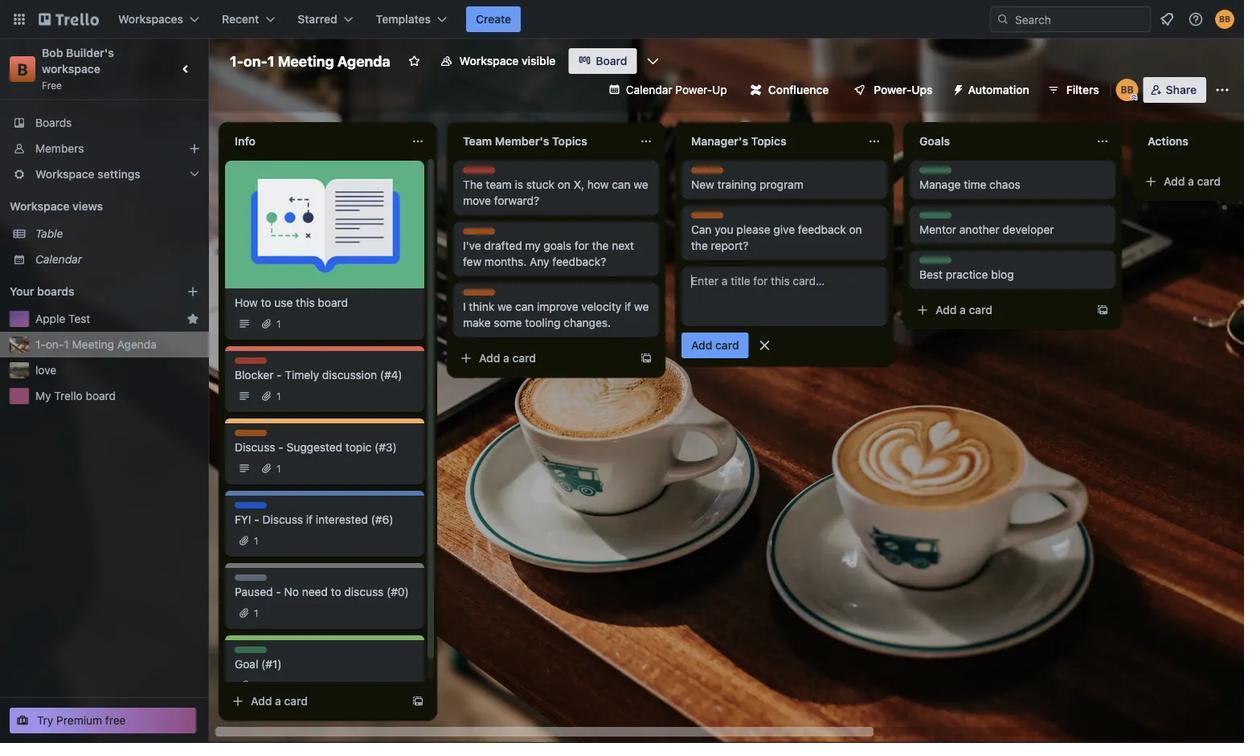 Task type: locate. For each thing, give the bounding box(es) containing it.
- left timely at the left
[[277, 369, 282, 382]]

color: green, title: "goal" element down 'manage'
[[920, 212, 952, 224]]

workspace
[[42, 62, 101, 76]]

on inside discuss can you please give feedback on the report?
[[850, 223, 863, 236]]

Goals text field
[[910, 129, 1087, 154]]

0 horizontal spatial create from template… image
[[412, 696, 425, 709]]

0 horizontal spatial topics
[[553, 135, 588, 148]]

goal inside goal best practice blog
[[920, 258, 941, 269]]

- up the color: black, title: "paused" element
[[254, 514, 260, 527]]

feedback
[[799, 223, 847, 236]]

1- down recent
[[230, 52, 244, 70]]

automation
[[969, 83, 1030, 97]]

0 vertical spatial calendar
[[626, 83, 673, 97]]

discuss inside discuss i think we can improve velocity if we make some tooling changes.
[[463, 290, 500, 302]]

can
[[612, 178, 631, 191], [516, 300, 534, 314]]

blocker blocker - timely discussion (#4)
[[235, 359, 403, 382]]

bob builder (bobbuilder40) image right filters
[[1117, 79, 1139, 101]]

add a card down some
[[479, 352, 536, 365]]

training
[[718, 178, 757, 191]]

love link
[[35, 363, 199, 379]]

topics inside 'text box'
[[553, 135, 588, 148]]

- inside blocker blocker - timely discussion (#4)
[[277, 369, 282, 382]]

add down the '(#1)'
[[251, 695, 272, 709]]

on- down apple at top
[[46, 338, 64, 351]]

color: black, title: "paused" element
[[235, 575, 269, 587]]

goal manage time chaos
[[920, 168, 1021, 191]]

topics up discuss new training program
[[752, 135, 787, 148]]

if inside discuss i think we can improve velocity if we make some tooling changes.
[[625, 300, 632, 314]]

2 the from the left
[[692, 239, 708, 253]]

we right how
[[634, 178, 649, 191]]

goal inside goal mentor another developer
[[920, 213, 941, 224]]

2 vertical spatial workspace
[[10, 200, 70, 213]]

1 vertical spatial workspace
[[35, 168, 95, 181]]

1 the from the left
[[592, 239, 609, 253]]

add a card for info
[[251, 695, 308, 709]]

Team Member's Topics text field
[[454, 129, 631, 154]]

goal
[[920, 168, 941, 179], [920, 213, 941, 224], [920, 258, 941, 269], [235, 648, 256, 659], [235, 658, 258, 672]]

workspace inside popup button
[[35, 168, 95, 181]]

timely
[[285, 369, 319, 382]]

1 vertical spatial color: red, title: "blocker" element
[[235, 358, 270, 370]]

how
[[235, 296, 258, 310]]

add a card button down blog on the right
[[910, 298, 1091, 323]]

1-on-1 meeting agenda inside text field
[[230, 52, 391, 70]]

add a card down the '(#1)'
[[251, 695, 308, 709]]

back to home image
[[39, 6, 99, 32]]

calendar inside calendar power-up link
[[626, 83, 673, 97]]

workspace down members
[[35, 168, 95, 181]]

2 power- from the left
[[874, 83, 912, 97]]

a down the '(#1)'
[[275, 695, 281, 709]]

customize views image
[[645, 53, 662, 69]]

add a card button down goal (#1) link
[[225, 689, 405, 715]]

card down some
[[513, 352, 536, 365]]

workspace visible
[[460, 54, 556, 68]]

0 vertical spatial agenda
[[338, 52, 391, 70]]

goal for manage time chaos
[[920, 168, 941, 179]]

the right for
[[592, 239, 609, 253]]

0 vertical spatial color: red, title: "blocker" element
[[463, 167, 498, 179]]

color: green, title: "goal" element down mentor
[[920, 257, 952, 269]]

practice
[[946, 268, 989, 281]]

need
[[302, 586, 328, 599]]

0 vertical spatial create from template… image
[[1097, 304, 1110, 317]]

1 down recent popup button
[[268, 52, 275, 70]]

1 horizontal spatial 1-
[[230, 52, 244, 70]]

calendar for calendar
[[35, 253, 82, 266]]

we up some
[[498, 300, 513, 314]]

recent
[[222, 12, 259, 26]]

developer
[[1003, 223, 1055, 236]]

color: green, title: "goal" element
[[920, 167, 952, 179], [920, 212, 952, 224], [920, 257, 952, 269], [235, 647, 267, 659]]

calendar inside calendar link
[[35, 253, 82, 266]]

Info text field
[[225, 129, 402, 154]]

blocker for blocker
[[235, 359, 270, 370]]

topics
[[553, 135, 588, 148], [752, 135, 787, 148]]

color: orange, title: "discuss" element down manager's
[[692, 167, 728, 179]]

add card
[[692, 339, 740, 352]]

chaos
[[990, 178, 1021, 191]]

workspace inside button
[[460, 54, 519, 68]]

0 horizontal spatial the
[[592, 239, 609, 253]]

use
[[274, 296, 293, 310]]

add a card button down actions "text field" in the top right of the page
[[1139, 169, 1245, 195]]

0 vertical spatial 1-on-1 meeting agenda
[[230, 52, 391, 70]]

1 vertical spatial to
[[331, 586, 341, 599]]

how to use this board
[[235, 296, 348, 310]]

1 paused from the top
[[235, 576, 269, 587]]

workspace for workspace visible
[[460, 54, 519, 68]]

b link
[[10, 56, 35, 82]]

1 horizontal spatial on-
[[244, 52, 268, 70]]

1 horizontal spatial board
[[318, 296, 348, 310]]

0 horizontal spatial 1-on-1 meeting agenda
[[35, 338, 157, 351]]

1 vertical spatial agenda
[[117, 338, 157, 351]]

meeting down starred
[[278, 52, 334, 70]]

discuss inside discuss can you please give feedback on the report?
[[692, 213, 728, 224]]

workspace down create button
[[460, 54, 519, 68]]

board link
[[569, 48, 637, 74]]

goal (#1) link
[[235, 657, 415, 673]]

color: red, title: "blocker" element
[[463, 167, 498, 179], [235, 358, 270, 370]]

1- up love
[[35, 338, 46, 351]]

can inside discuss i think we can improve velocity if we make some tooling changes.
[[516, 300, 534, 314]]

1 horizontal spatial meeting
[[278, 52, 334, 70]]

my trello board link
[[35, 388, 199, 405]]

1 vertical spatial 1-
[[35, 338, 46, 351]]

color: orange, title: "discuss" element for think
[[463, 290, 500, 302]]

color: green, title: "goal" element down goals
[[920, 167, 952, 179]]

color: green, title: "goal" element for best
[[920, 257, 952, 269]]

bob builder's workspace link
[[42, 46, 117, 76]]

goal inside goal manage time chaos
[[920, 168, 941, 179]]

calendar down table
[[35, 253, 82, 266]]

0 horizontal spatial bob builder (bobbuilder40) image
[[1117, 79, 1139, 101]]

0 horizontal spatial on
[[558, 178, 571, 191]]

1 power- from the left
[[676, 83, 713, 97]]

power- inside button
[[874, 83, 912, 97]]

1 fyi from the top
[[235, 503, 250, 515]]

1 horizontal spatial create from template… image
[[640, 352, 653, 365]]

0 vertical spatial if
[[625, 300, 632, 314]]

topics inside "text field"
[[752, 135, 787, 148]]

try
[[37, 715, 53, 728]]

1 horizontal spatial if
[[625, 300, 632, 314]]

1 horizontal spatial calendar
[[626, 83, 673, 97]]

power- up manager's
[[676, 83, 713, 97]]

board right the "this" at the top of page
[[318, 296, 348, 310]]

months.
[[485, 255, 527, 269]]

power- left sm icon
[[874, 83, 912, 97]]

blocker for the
[[463, 168, 498, 179]]

think
[[469, 300, 495, 314]]

confluence icon image
[[751, 84, 762, 96]]

- left no
[[276, 586, 281, 599]]

if left interested
[[306, 514, 313, 527]]

1 down color: blue, title: "fyi" element
[[254, 536, 259, 547]]

1 vertical spatial can
[[516, 300, 534, 314]]

color: red, title: "blocker" element for the team is stuck on x, how can we move forward?
[[463, 167, 498, 179]]

discuss for discuss
[[235, 431, 271, 442]]

- left suggested
[[278, 441, 284, 454]]

boards
[[37, 285, 75, 298]]

1 vertical spatial on-
[[46, 338, 64, 351]]

1 horizontal spatial the
[[692, 239, 708, 253]]

meeting down test
[[72, 338, 114, 351]]

calendar down customize views image
[[626, 83, 673, 97]]

to left use
[[261, 296, 271, 310]]

if right velocity
[[625, 300, 632, 314]]

add inside button
[[692, 339, 713, 352]]

we
[[634, 178, 649, 191], [498, 300, 513, 314], [635, 300, 649, 314]]

suggested
[[287, 441, 343, 454]]

starred
[[298, 12, 338, 26]]

color: orange, title: "discuss" element left suggested
[[235, 430, 271, 442]]

fyi fyi - discuss if interested (#6)
[[235, 503, 394, 527]]

can up some
[[516, 300, 534, 314]]

- for discuss
[[278, 441, 284, 454]]

color: green, title: "goal" element for manage
[[920, 167, 952, 179]]

1 vertical spatial calendar
[[35, 253, 82, 266]]

0 vertical spatial can
[[612, 178, 631, 191]]

0 horizontal spatial calendar
[[35, 253, 82, 266]]

card down goal (#1) link
[[284, 695, 308, 709]]

we right velocity
[[635, 300, 649, 314]]

a down 'practice'
[[960, 304, 967, 317]]

the down can
[[692, 239, 708, 253]]

add down best
[[936, 304, 957, 317]]

1 horizontal spatial topics
[[752, 135, 787, 148]]

board
[[318, 296, 348, 310], [86, 390, 116, 403]]

bob builder (bobbuilder40) image right open information menu icon
[[1216, 10, 1235, 29]]

discuss inside discuss new training program
[[692, 168, 728, 179]]

0 horizontal spatial color: red, title: "blocker" element
[[235, 358, 270, 370]]

1 horizontal spatial on
[[850, 223, 863, 236]]

can inside blocker the team is stuck on x, how can we move forward?
[[612, 178, 631, 191]]

1-on-1 meeting agenda down apple test link
[[35, 338, 157, 351]]

another
[[960, 223, 1000, 236]]

create button
[[466, 6, 521, 32]]

we inside blocker the team is stuck on x, how can we move forward?
[[634, 178, 649, 191]]

the inside 'discuss i've drafted my goals for the next few months. any feedback?'
[[592, 239, 609, 253]]

add down the make
[[479, 352, 501, 365]]

0 horizontal spatial board
[[86, 390, 116, 403]]

card for team member's topics
[[513, 352, 536, 365]]

confluence
[[769, 83, 829, 97]]

workspace up table
[[10, 200, 70, 213]]

0 vertical spatial bob builder (bobbuilder40) image
[[1216, 10, 1235, 29]]

0 vertical spatial workspace
[[460, 54, 519, 68]]

goal best practice blog
[[920, 258, 1015, 281]]

1 vertical spatial meeting
[[72, 338, 114, 351]]

blocker - timely discussion (#4) link
[[235, 368, 415, 384]]

goal for best practice blog
[[920, 258, 941, 269]]

add
[[1165, 175, 1186, 188], [936, 304, 957, 317], [692, 339, 713, 352], [479, 352, 501, 365], [251, 695, 272, 709]]

stuck
[[527, 178, 555, 191]]

primary element
[[0, 0, 1245, 39]]

color: orange, title: "discuss" element
[[692, 167, 728, 179], [692, 212, 728, 224], [463, 228, 500, 240], [463, 290, 500, 302], [235, 430, 271, 442]]

my
[[526, 239, 541, 253]]

1 vertical spatial create from template… image
[[640, 352, 653, 365]]

card down 'practice'
[[970, 304, 993, 317]]

on
[[558, 178, 571, 191], [850, 223, 863, 236]]

board down love link
[[86, 390, 116, 403]]

a down some
[[504, 352, 510, 365]]

1-on-1 meeting agenda
[[230, 52, 391, 70], [35, 338, 157, 351]]

give
[[774, 223, 795, 236]]

on right feedback
[[850, 223, 863, 236]]

color: red, title: "blocker" element for blocker - timely discussion (#4)
[[235, 358, 270, 370]]

a
[[1189, 175, 1195, 188], [960, 304, 967, 317], [504, 352, 510, 365], [275, 695, 281, 709]]

1 vertical spatial if
[[306, 514, 313, 527]]

1-on-1 meeting agenda down starred
[[230, 52, 391, 70]]

0 notifications image
[[1158, 10, 1177, 29]]

goals
[[920, 135, 951, 148]]

1 inside text field
[[268, 52, 275, 70]]

apple test link
[[35, 311, 180, 327]]

0 vertical spatial to
[[261, 296, 271, 310]]

goal mentor another developer
[[920, 213, 1055, 236]]

open information menu image
[[1189, 11, 1205, 27]]

can right how
[[612, 178, 631, 191]]

color: orange, title: "discuss" element down 'new'
[[692, 212, 728, 224]]

- inside discuss discuss - suggested topic (#3)
[[278, 441, 284, 454]]

(#4)
[[380, 369, 403, 382]]

add left cancel image on the right of page
[[692, 339, 713, 352]]

0 horizontal spatial if
[[306, 514, 313, 527]]

workspace navigation collapse icon image
[[175, 58, 198, 80]]

new
[[692, 178, 715, 191]]

1 horizontal spatial 1-on-1 meeting agenda
[[230, 52, 391, 70]]

color: red, title: "blocker" element up move
[[463, 167, 498, 179]]

1 vertical spatial board
[[86, 390, 116, 403]]

workspace for workspace settings
[[35, 168, 95, 181]]

blocker inside blocker the team is stuck on x, how can we move forward?
[[463, 168, 498, 179]]

1 horizontal spatial bob builder (bobbuilder40) image
[[1216, 10, 1235, 29]]

card for info
[[284, 695, 308, 709]]

0 horizontal spatial to
[[261, 296, 271, 310]]

add a card down 'practice'
[[936, 304, 993, 317]]

members link
[[0, 136, 209, 162]]

the
[[592, 239, 609, 253], [692, 239, 708, 253]]

on left 'x,' at the left
[[558, 178, 571, 191]]

color: green, title: "goal" element for mentor
[[920, 212, 952, 224]]

0 horizontal spatial can
[[516, 300, 534, 314]]

agenda left star or unstar board icon
[[338, 52, 391, 70]]

card left cancel image on the right of page
[[716, 339, 740, 352]]

add a card button down tooling
[[454, 346, 634, 372]]

Manager's Topics text field
[[682, 129, 859, 154]]

1 horizontal spatial can
[[612, 178, 631, 191]]

views
[[72, 200, 103, 213]]

1 horizontal spatial agenda
[[338, 52, 391, 70]]

add for goals
[[936, 304, 957, 317]]

discuss inside 'discuss i've drafted my goals for the next few months. any feedback?'
[[463, 229, 500, 240]]

a for info
[[275, 695, 281, 709]]

your boards
[[10, 285, 75, 298]]

i think we can improve velocity if we make some tooling changes. link
[[463, 299, 650, 331]]

card down actions "text field" in the top right of the page
[[1198, 175, 1222, 188]]

(#1)
[[262, 658, 282, 672]]

0 horizontal spatial meeting
[[72, 338, 114, 351]]

1 vertical spatial on
[[850, 223, 863, 236]]

meeting inside text field
[[278, 52, 334, 70]]

to right need
[[331, 586, 341, 599]]

1 horizontal spatial power-
[[874, 83, 912, 97]]

workspace settings
[[35, 168, 141, 181]]

sm image
[[946, 77, 969, 100]]

discuss for new
[[692, 168, 728, 179]]

Enter a title for this card… text field
[[682, 267, 888, 327]]

0 vertical spatial on-
[[244, 52, 268, 70]]

- inside fyi fyi - discuss if interested (#6)
[[254, 514, 260, 527]]

0 horizontal spatial power-
[[676, 83, 713, 97]]

2 horizontal spatial create from template… image
[[1097, 304, 1110, 317]]

2 topics from the left
[[752, 135, 787, 148]]

starred button
[[288, 6, 363, 32]]

1-
[[230, 52, 244, 70], [35, 338, 46, 351]]

is
[[515, 178, 524, 191]]

topics up 'x,' at the left
[[553, 135, 588, 148]]

1 horizontal spatial color: red, title: "blocker" element
[[463, 167, 498, 179]]

any
[[530, 255, 550, 269]]

power-ups button
[[842, 77, 943, 103]]

color: red, title: "blocker" element left timely at the left
[[235, 358, 270, 370]]

Board name text field
[[222, 48, 399, 74]]

- inside paused paused - no need to discuss (#0)
[[276, 586, 281, 599]]

automation button
[[946, 77, 1040, 103]]

agenda
[[338, 52, 391, 70], [117, 338, 157, 351]]

color: orange, title: "discuss" element up few on the top left of the page
[[463, 228, 500, 240]]

workspace views
[[10, 200, 103, 213]]

0 vertical spatial 1-
[[230, 52, 244, 70]]

agenda up love link
[[117, 338, 157, 351]]

goal goal (#1)
[[235, 648, 282, 672]]

1 horizontal spatial to
[[331, 586, 341, 599]]

2 fyi from the top
[[235, 514, 251, 527]]

0 horizontal spatial 1-
[[35, 338, 46, 351]]

2 vertical spatial create from template… image
[[412, 696, 425, 709]]

manager's
[[692, 135, 749, 148]]

bob builder (bobbuilder40) image
[[1216, 10, 1235, 29], [1117, 79, 1139, 101]]

color: orange, title: "discuss" element up the make
[[463, 290, 500, 302]]

create from template… image
[[1097, 304, 1110, 317], [640, 352, 653, 365], [412, 696, 425, 709]]

on- down recent popup button
[[244, 52, 268, 70]]

1 vertical spatial 1-on-1 meeting agenda
[[35, 338, 157, 351]]

1 topics from the left
[[553, 135, 588, 148]]

-
[[277, 369, 282, 382], [278, 441, 284, 454], [254, 514, 260, 527], [276, 586, 281, 599]]

0 vertical spatial meeting
[[278, 52, 334, 70]]

0 vertical spatial on
[[558, 178, 571, 191]]

next
[[612, 239, 635, 253]]

the
[[463, 178, 483, 191]]

for
[[575, 239, 589, 253]]

apple test
[[35, 312, 90, 326]]



Task type: vqa. For each thing, say whether or not it's contained in the screenshot.


Task type: describe. For each thing, give the bounding box(es) containing it.
2 paused from the top
[[235, 586, 273, 599]]

1 down blocker blocker - timely discussion (#4)
[[277, 391, 281, 402]]

cancel image
[[757, 338, 773, 354]]

this member is an admin of this board. image
[[1131, 94, 1139, 101]]

mentor
[[920, 223, 957, 236]]

boards
[[35, 116, 72, 129]]

velocity
[[582, 300, 622, 314]]

actions
[[1148, 135, 1189, 148]]

add board image
[[187, 286, 199, 298]]

agenda inside text field
[[338, 52, 391, 70]]

interested
[[316, 514, 368, 527]]

love
[[35, 364, 56, 377]]

table link
[[35, 226, 199, 242]]

discuss for can
[[692, 213, 728, 224]]

power-ups
[[874, 83, 933, 97]]

report?
[[711, 239, 749, 253]]

add a card for team member's topics
[[479, 352, 536, 365]]

0 horizontal spatial agenda
[[117, 338, 157, 351]]

member's
[[495, 135, 550, 148]]

discuss
[[345, 586, 384, 599]]

best practice blog link
[[920, 267, 1107, 283]]

apple
[[35, 312, 65, 326]]

please
[[737, 223, 771, 236]]

add card button
[[682, 333, 749, 359]]

1 down discuss discuss - suggested topic (#3)
[[277, 463, 281, 475]]

time
[[965, 178, 987, 191]]

starred icon image
[[187, 313, 199, 326]]

ups
[[912, 83, 933, 97]]

discussion
[[322, 369, 377, 382]]

paused paused - no need to discuss (#0)
[[235, 576, 409, 599]]

workspace settings button
[[0, 162, 209, 187]]

premium
[[56, 715, 102, 728]]

create from template… image for i think we can improve velocity if we make some tooling changes.
[[640, 352, 653, 365]]

team
[[486, 178, 512, 191]]

1-on-1 meeting agenda link
[[35, 337, 199, 353]]

manage
[[920, 178, 961, 191]]

boards link
[[0, 110, 209, 136]]

color: blue, title: "fyi" element
[[235, 503, 267, 515]]

add a card button for goals
[[910, 298, 1091, 323]]

create from template… image for best practice blog
[[1097, 304, 1110, 317]]

Actions text field
[[1139, 129, 1245, 154]]

bob
[[42, 46, 63, 60]]

1 down goal goal (#1)
[[254, 680, 259, 692]]

(#3)
[[375, 441, 397, 454]]

add for info
[[251, 695, 272, 709]]

card for goals
[[970, 304, 993, 317]]

on inside blocker the team is stuck on x, how can we move forward?
[[558, 178, 571, 191]]

add for team member's topics
[[479, 352, 501, 365]]

(#6)
[[371, 514, 394, 527]]

up
[[713, 83, 728, 97]]

- for paused
[[276, 586, 281, 599]]

team
[[463, 135, 492, 148]]

builder's
[[66, 46, 114, 60]]

i've
[[463, 239, 481, 253]]

forward?
[[494, 194, 540, 207]]

fyi - discuss if interested (#6) link
[[235, 512, 415, 528]]

filters button
[[1043, 77, 1105, 103]]

search image
[[997, 13, 1010, 26]]

to inside paused paused - no need to discuss (#0)
[[331, 586, 341, 599]]

free
[[42, 80, 62, 91]]

filters
[[1067, 83, 1100, 97]]

some
[[494, 316, 522, 330]]

card inside button
[[716, 339, 740, 352]]

recent button
[[212, 6, 285, 32]]

mentor another developer link
[[920, 222, 1107, 238]]

1 down the color: black, title: "paused" element
[[254, 608, 259, 619]]

add a card button for team member's topics
[[454, 346, 634, 372]]

try premium free button
[[10, 709, 196, 734]]

0 horizontal spatial on-
[[46, 338, 64, 351]]

try premium free
[[37, 715, 126, 728]]

0 vertical spatial board
[[318, 296, 348, 310]]

templates button
[[366, 6, 457, 32]]

my trello board
[[35, 390, 116, 403]]

add a card button for info
[[225, 689, 405, 715]]

discuss for i've
[[463, 229, 500, 240]]

info
[[235, 135, 256, 148]]

manage time chaos link
[[920, 177, 1107, 193]]

star or unstar board image
[[408, 55, 421, 68]]

the inside discuss can you please give feedback on the report?
[[692, 239, 708, 253]]

1 down the apple test on the left of page
[[64, 338, 69, 351]]

add a card down actions "text field" in the top right of the page
[[1165, 175, 1222, 188]]

if inside fyi fyi - discuss if interested (#6)
[[306, 514, 313, 527]]

color: green, title: "goal" element down the color: black, title: "paused" element
[[235, 647, 267, 659]]

- for blocker
[[277, 369, 282, 382]]

goals
[[544, 239, 572, 253]]

a for team member's topics
[[504, 352, 510, 365]]

discuss can you please give feedback on the report?
[[692, 213, 863, 253]]

bob builder's workspace free
[[42, 46, 117, 91]]

color: orange, title: "discuss" element for training
[[692, 167, 728, 179]]

tooling
[[525, 316, 561, 330]]

settings
[[98, 168, 141, 181]]

1- inside text field
[[230, 52, 244, 70]]

add a card for goals
[[936, 304, 993, 317]]

board
[[596, 54, 628, 68]]

discuss inside fyi fyi - discuss if interested (#6)
[[263, 514, 303, 527]]

Search field
[[1010, 7, 1151, 31]]

manager's topics
[[692, 135, 787, 148]]

discuss - suggested topic (#3) link
[[235, 440, 415, 456]]

1 vertical spatial bob builder (bobbuilder40) image
[[1117, 79, 1139, 101]]

blocker the team is stuck on x, how can we move forward?
[[463, 168, 649, 207]]

workspace for workspace views
[[10, 200, 70, 213]]

on- inside text field
[[244, 52, 268, 70]]

- for fyi
[[254, 514, 260, 527]]

color: orange, title: "discuss" element for you
[[692, 212, 728, 224]]

workspaces button
[[109, 6, 209, 32]]

your boards with 4 items element
[[10, 282, 162, 302]]

my
[[35, 390, 51, 403]]

a down actions "text field" in the top right of the page
[[1189, 175, 1195, 188]]

show menu image
[[1215, 82, 1231, 98]]

make
[[463, 316, 491, 330]]

discuss i think we can improve velocity if we make some tooling changes.
[[463, 290, 649, 330]]

board inside 'link'
[[86, 390, 116, 403]]

create
[[476, 12, 512, 26]]

color: orange, title: "discuss" element for drafted
[[463, 228, 500, 240]]

x,
[[574, 178, 585, 191]]

workspaces
[[118, 12, 183, 26]]

confluence button
[[741, 77, 839, 103]]

b
[[17, 60, 28, 78]]

1 down use
[[277, 318, 281, 330]]

this
[[296, 296, 315, 310]]

calendar for calendar power-up
[[626, 83, 673, 97]]

no
[[284, 586, 299, 599]]

table
[[35, 227, 63, 240]]

can
[[692, 223, 712, 236]]

how to use this board link
[[235, 295, 415, 311]]

i
[[463, 300, 466, 314]]

the team is stuck on x, how can we move forward? link
[[463, 177, 650, 209]]

team member's topics
[[463, 135, 588, 148]]

discuss new training program
[[692, 168, 804, 191]]

changes.
[[564, 316, 611, 330]]

goal for mentor another developer
[[920, 213, 941, 224]]

add down actions
[[1165, 175, 1186, 188]]

you
[[715, 223, 734, 236]]

a for goals
[[960, 304, 967, 317]]

share button
[[1144, 77, 1207, 103]]

discuss for i
[[463, 290, 500, 302]]



